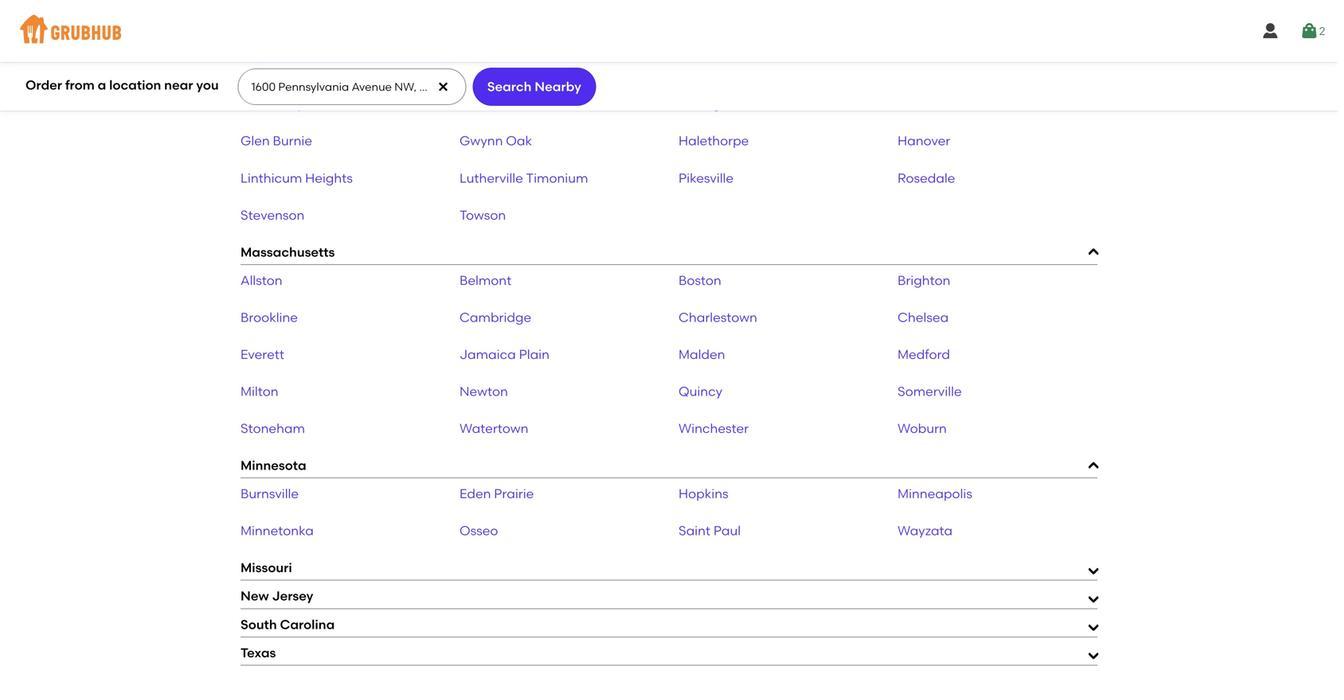 Task type: describe. For each thing, give the bounding box(es) containing it.
curtis bay link
[[241, 96, 304, 112]]

order from a location near you
[[25, 77, 219, 93]]

newton link
[[460, 384, 508, 400]]

cockeysville link
[[898, 59, 974, 75]]

allston
[[241, 273, 282, 288]]

texas
[[241, 646, 276, 661]]

main navigation navigation
[[0, 0, 1338, 62]]

2
[[1319, 24, 1326, 38]]

watertown link
[[460, 421, 528, 437]]

hopkins link
[[679, 486, 729, 502]]

brookline
[[241, 310, 298, 325]]

minneapolis
[[898, 486, 973, 502]]

saint paul link
[[679, 524, 741, 539]]

jamaica plain link
[[460, 347, 550, 362]]

search nearby button
[[473, 68, 596, 106]]

heights
[[305, 170, 353, 186]]

watertown
[[460, 421, 528, 437]]

boston link
[[679, 273, 721, 288]]

search nearby
[[487, 79, 581, 94]]

minnetonka link
[[241, 524, 314, 539]]

curtis bay
[[241, 96, 304, 112]]

somerville link
[[898, 384, 962, 400]]

search
[[487, 79, 532, 94]]

osseo
[[460, 524, 498, 539]]

malden link
[[679, 347, 725, 362]]

carolina
[[280, 617, 335, 633]]

cambridge link
[[460, 310, 531, 325]]

dundalk
[[460, 96, 511, 112]]

belmont link
[[460, 273, 512, 288]]

Search Address search field
[[238, 69, 465, 104]]

svg image
[[1300, 22, 1319, 41]]

burnie
[[273, 133, 312, 149]]

order
[[25, 77, 62, 93]]

catonsville link
[[679, 59, 748, 75]]

gwynn
[[460, 133, 503, 149]]

paul
[[714, 524, 741, 539]]

cockeysville
[[898, 59, 974, 75]]

dundalk link
[[460, 96, 511, 112]]

new
[[241, 589, 269, 604]]

brighton link
[[898, 273, 951, 288]]

elkridge
[[679, 96, 728, 112]]

near
[[164, 77, 193, 93]]

belmont
[[460, 273, 512, 288]]

saint
[[679, 524, 711, 539]]

brooklyn link
[[460, 59, 513, 75]]

lutherville
[[460, 170, 523, 186]]

glen
[[241, 133, 270, 149]]

saint paul
[[679, 524, 741, 539]]

everett link
[[241, 347, 284, 362]]

nearby
[[535, 79, 581, 94]]

halethorpe
[[679, 133, 749, 149]]

hanover
[[898, 133, 951, 149]]

linthicum
[[241, 170, 302, 186]]

lutherville timonium
[[460, 170, 588, 186]]

jersey
[[272, 589, 313, 604]]

glen burnie link
[[241, 133, 312, 149]]

wayzata link
[[898, 524, 953, 539]]

timonium
[[526, 170, 588, 186]]

prairie
[[494, 486, 534, 502]]

catonsville
[[679, 59, 748, 75]]

woburn link
[[898, 421, 947, 437]]

2 button
[[1300, 17, 1326, 45]]

brookline link
[[241, 310, 298, 325]]



Task type: locate. For each thing, give the bounding box(es) containing it.
new jersey
[[241, 589, 313, 604]]

minnesota
[[241, 458, 306, 474]]

pikesville link
[[679, 170, 734, 186]]

everett
[[241, 347, 284, 362]]

oak
[[506, 133, 532, 149]]

you
[[196, 77, 219, 93]]

milton link
[[241, 384, 279, 400]]

1 vertical spatial svg image
[[437, 80, 450, 93]]

south carolina
[[241, 617, 335, 633]]

hopkins
[[679, 486, 729, 502]]

halethorpe link
[[679, 133, 749, 149]]

linthicum heights
[[241, 170, 353, 186]]

rosedale
[[898, 170, 955, 186]]

bay
[[280, 96, 304, 112]]

boston
[[679, 273, 721, 288]]

baltimore link
[[241, 59, 301, 75]]

location
[[109, 77, 161, 93]]

osseo link
[[460, 524, 498, 539]]

0 vertical spatial svg image
[[1261, 22, 1280, 41]]

towson link
[[460, 207, 506, 223]]

stevenson
[[241, 207, 305, 223]]

tab
[[241, 30, 1098, 52]]

wayzata
[[898, 524, 953, 539]]

essex
[[898, 96, 931, 112]]

milton
[[241, 384, 279, 400]]

svg image
[[1261, 22, 1280, 41], [437, 80, 450, 93]]

burnsville
[[241, 486, 299, 502]]

medford
[[898, 347, 950, 362]]

allston link
[[241, 273, 282, 288]]

from
[[65, 77, 95, 93]]

svg image inside main navigation navigation
[[1261, 22, 1280, 41]]

somerville
[[898, 384, 962, 400]]

winchester
[[679, 421, 749, 437]]

quincy link
[[679, 384, 723, 400]]

chelsea link
[[898, 310, 949, 325]]

minneapolis link
[[898, 486, 973, 502]]

minnetonka
[[241, 524, 314, 539]]

1 horizontal spatial svg image
[[1261, 22, 1280, 41]]

malden
[[679, 347, 725, 362]]

eden prairie link
[[460, 486, 534, 502]]

stevenson link
[[241, 207, 305, 223]]

baltimore
[[241, 59, 301, 75]]

stoneham link
[[241, 421, 305, 437]]

quincy
[[679, 384, 723, 400]]

0 horizontal spatial svg image
[[437, 80, 450, 93]]

elkridge link
[[679, 96, 728, 112]]

newton
[[460, 384, 508, 400]]

glen burnie
[[241, 133, 312, 149]]

charlestown
[[679, 310, 757, 325]]

essex link
[[898, 96, 931, 112]]

brighton
[[898, 273, 951, 288]]

pikesville
[[679, 170, 734, 186]]

medford link
[[898, 347, 950, 362]]

gwynn oak link
[[460, 133, 532, 149]]

linthicum heights link
[[241, 170, 353, 186]]

a
[[98, 77, 106, 93]]

plain
[[519, 347, 550, 362]]

curtis
[[241, 96, 277, 112]]

towson
[[460, 207, 506, 223]]

cambridge
[[460, 310, 531, 325]]

jamaica
[[460, 347, 516, 362]]

chelsea
[[898, 310, 949, 325]]

jamaica plain
[[460, 347, 550, 362]]

south
[[241, 617, 277, 633]]

rosedale link
[[898, 170, 955, 186]]

eden prairie
[[460, 486, 534, 502]]

massachusetts
[[241, 244, 335, 260]]

winchester link
[[679, 421, 749, 437]]

burnsville link
[[241, 486, 299, 502]]

stoneham
[[241, 421, 305, 437]]

missouri
[[241, 561, 292, 576]]

lutherville timonium link
[[460, 170, 588, 186]]



Task type: vqa. For each thing, say whether or not it's contained in the screenshot.
svg icon to the bottom
yes



